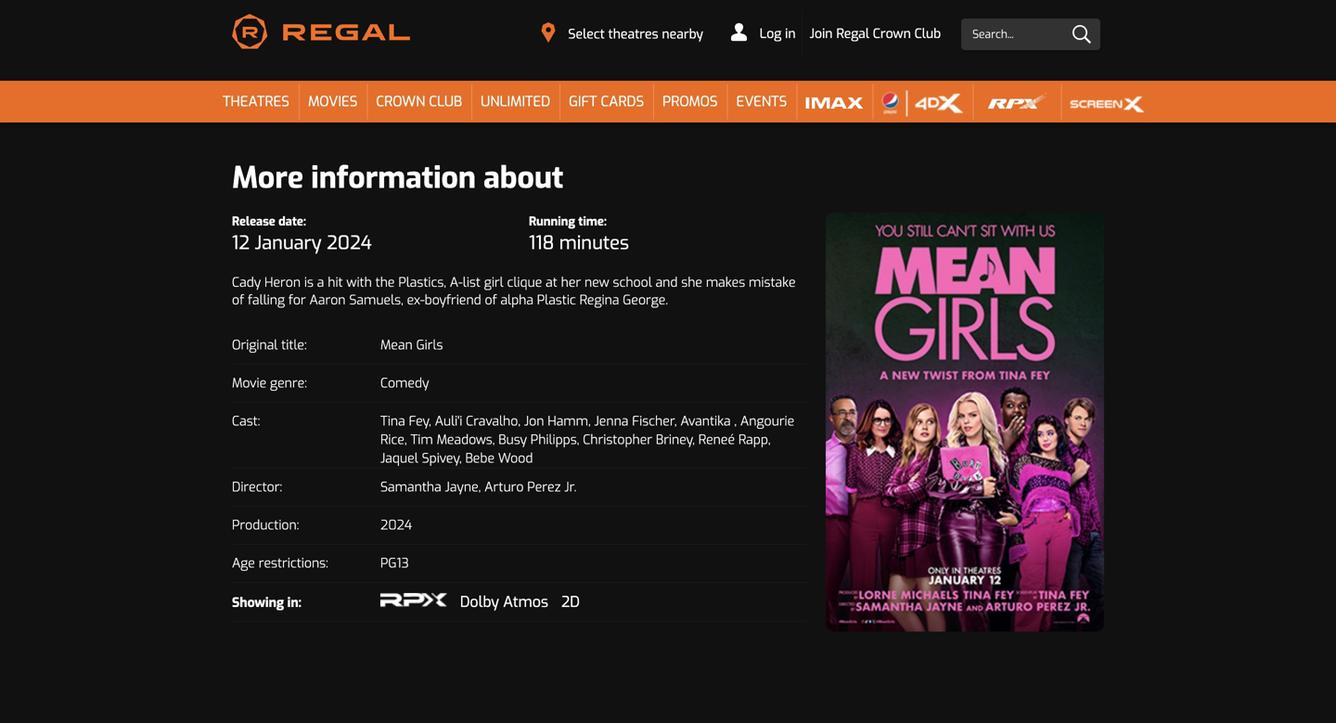 Task type: vqa. For each thing, say whether or not it's contained in the screenshot.
Aaron
yes



Task type: locate. For each thing, give the bounding box(es) containing it.
crown
[[873, 25, 911, 42], [376, 93, 426, 111]]

of down girl
[[485, 292, 497, 309]]

regina
[[580, 292, 620, 309]]

select theatres nearby
[[569, 26, 704, 43]]

movies
[[308, 93, 358, 111]]

tina fey, auli'i cravalho, jon hamm, jenna fischer, avantika , angourie rice, tim meadows, busy philipps, christopher briney, reneé rapp, jaquel spivey, bebe wood
[[381, 413, 795, 467]]

,
[[735, 413, 737, 430]]

1 horizontal spatial crown
[[873, 25, 911, 42]]

movierpx image
[[381, 593, 447, 607]]

a-
[[450, 274, 463, 291]]

crown right regal
[[873, 25, 911, 42]]

release
[[232, 214, 275, 230]]

rapp,
[[739, 431, 771, 449]]

cards
[[601, 93, 644, 111]]

unlimited
[[481, 93, 551, 111]]

of down cady at left
[[232, 292, 244, 309]]

january
[[255, 231, 322, 255]]

0 horizontal spatial of
[[232, 292, 244, 309]]

2024 up with
[[327, 231, 372, 255]]

0 horizontal spatial crown
[[376, 93, 426, 111]]

release date: 12 january 2024
[[232, 214, 372, 255]]

minutes
[[560, 231, 629, 255]]

production:
[[232, 517, 299, 534]]

meadows,
[[437, 431, 495, 449]]

with
[[347, 274, 372, 291]]

2024 up pg13
[[381, 517, 412, 534]]

1 horizontal spatial of
[[485, 292, 497, 309]]

0 horizontal spatial club
[[429, 93, 462, 111]]

more information about
[[232, 158, 564, 198]]

118
[[529, 231, 555, 255]]

fey,
[[409, 413, 432, 430]]

0 horizontal spatial 2024
[[327, 231, 372, 255]]

director:
[[232, 479, 282, 496]]

1 vertical spatial 2024
[[381, 517, 412, 534]]

hit
[[328, 274, 343, 291]]

jayne,
[[445, 479, 481, 496]]

screenx image
[[1071, 89, 1145, 117]]

plastic
[[537, 292, 576, 309]]

gift cards
[[569, 93, 644, 111]]

dolby atmos
[[460, 592, 549, 612]]

jenna
[[595, 413, 629, 430]]

club up pepsi 4dx logo
[[915, 25, 941, 42]]

more
[[232, 158, 304, 198]]

arturo
[[485, 479, 524, 496]]

Search... text field
[[962, 19, 1101, 50]]

running
[[529, 214, 575, 230]]

rpx - regal premium experience image
[[983, 89, 1052, 117]]

club left "unlimited" at the top left of the page
[[429, 93, 462, 111]]

join
[[810, 25, 833, 42]]

pg13
[[381, 555, 409, 572]]

alpha
[[501, 292, 534, 309]]

jr.
[[565, 479, 577, 496]]

time:
[[579, 214, 607, 230]]

0 vertical spatial club
[[915, 25, 941, 42]]

spivey,
[[422, 450, 462, 467]]

george.
[[623, 292, 668, 309]]

mistake
[[749, 274, 796, 291]]

age
[[232, 555, 255, 572]]

aaron
[[310, 292, 346, 309]]

0 vertical spatial 2024
[[327, 231, 372, 255]]

dolby
[[460, 592, 499, 612]]

christopher
[[583, 431, 653, 449]]

12
[[232, 231, 250, 255]]

map marker icon image
[[542, 22, 556, 43]]

1 of from the left
[[232, 292, 244, 309]]

falling
[[248, 292, 285, 309]]

plastics,
[[399, 274, 446, 291]]

promos
[[663, 93, 718, 111]]

crown right "movies"
[[376, 93, 426, 111]]

crown club link
[[367, 81, 472, 123]]

jaquel
[[381, 450, 418, 467]]

original title:
[[232, 337, 307, 354]]

cady
[[232, 274, 261, 291]]

she
[[682, 274, 703, 291]]

fischer,
[[632, 413, 677, 430]]

join regal crown club link
[[804, 11, 948, 56]]

crown club
[[376, 93, 462, 111]]

at
[[546, 274, 558, 291]]

of
[[232, 292, 244, 309], [485, 292, 497, 309]]

0 vertical spatial crown
[[873, 25, 911, 42]]

theatres
[[609, 26, 659, 43]]

log in
[[757, 25, 796, 42]]

2024
[[327, 231, 372, 255], [381, 517, 412, 534]]

gift
[[569, 93, 597, 111]]

school
[[613, 274, 652, 291]]

mean girls
[[381, 337, 443, 354]]

in:
[[287, 594, 302, 611]]



Task type: describe. For each thing, give the bounding box(es) containing it.
original
[[232, 337, 278, 354]]

makes
[[706, 274, 746, 291]]

theatres link
[[214, 81, 299, 123]]

busy
[[499, 431, 527, 449]]

1 horizontal spatial 2024
[[381, 517, 412, 534]]

samantha jayne, arturo perez jr.
[[381, 479, 577, 496]]

mean girls image
[[826, 213, 1105, 632]]

regal image
[[232, 14, 410, 49]]

heron
[[265, 274, 301, 291]]

theatres
[[223, 93, 290, 111]]

ex-
[[407, 292, 425, 309]]

tim
[[411, 431, 433, 449]]

promos link
[[654, 81, 727, 123]]

1 vertical spatial crown
[[376, 93, 426, 111]]

mean
[[381, 337, 413, 354]]

samuels,
[[349, 292, 404, 309]]

about
[[484, 158, 564, 198]]

2024 inside release date: 12 january 2024
[[327, 231, 372, 255]]

hamm,
[[548, 413, 591, 430]]

angourie
[[741, 413, 795, 430]]

comedy
[[381, 375, 429, 392]]

cravalho,
[[466, 413, 521, 430]]

samantha
[[381, 479, 442, 496]]

perez
[[528, 479, 561, 496]]

log
[[760, 25, 782, 42]]

showing
[[232, 594, 284, 611]]

genre:
[[270, 375, 307, 392]]

for
[[289, 292, 306, 309]]

cady heron is a hit with the plastics, a-list girl clique at her new school and she makes mistake of falling for aaron samuels, ex-boyfriend of alpha plastic regina george.
[[232, 274, 796, 309]]

log in link
[[725, 11, 804, 57]]

movies link
[[299, 81, 367, 123]]

age restrictions:
[[232, 555, 328, 572]]

girls
[[416, 337, 443, 354]]

in
[[785, 25, 796, 42]]

1 vertical spatial club
[[429, 93, 462, 111]]

imax image
[[806, 89, 864, 117]]

jon
[[524, 413, 544, 430]]

1 horizontal spatial club
[[915, 25, 941, 42]]

information
[[311, 158, 476, 198]]

clique
[[507, 274, 542, 291]]

the
[[376, 274, 395, 291]]

a
[[317, 274, 324, 291]]

boyfriend
[[425, 292, 481, 309]]

select theatres nearby link
[[530, 18, 716, 49]]

girl
[[484, 274, 504, 291]]

gift cards link
[[560, 81, 654, 123]]

running time: 118 minutes
[[529, 214, 629, 255]]

cast:
[[232, 413, 260, 430]]

pepsi 4dx logo image
[[882, 89, 964, 117]]

events
[[737, 93, 787, 111]]

rice,
[[381, 431, 407, 449]]

and
[[656, 274, 678, 291]]

tina
[[381, 413, 405, 430]]

is
[[304, 274, 314, 291]]

movie
[[232, 375, 267, 392]]

philipps,
[[531, 431, 580, 449]]

title:
[[281, 337, 307, 354]]

restrictions:
[[259, 555, 328, 572]]

user icon image
[[731, 23, 747, 41]]

2 of from the left
[[485, 292, 497, 309]]

date:
[[279, 214, 306, 230]]

wood
[[498, 450, 533, 467]]

unlimited link
[[472, 81, 560, 123]]

auli'i
[[435, 413, 463, 430]]

nearby
[[662, 26, 704, 43]]

showing in:
[[232, 594, 302, 611]]

movie genre:
[[232, 375, 307, 392]]

list
[[463, 274, 481, 291]]

2d
[[561, 592, 580, 612]]

select
[[569, 26, 605, 43]]

avantika
[[681, 413, 731, 430]]

join regal crown club
[[810, 25, 941, 42]]



